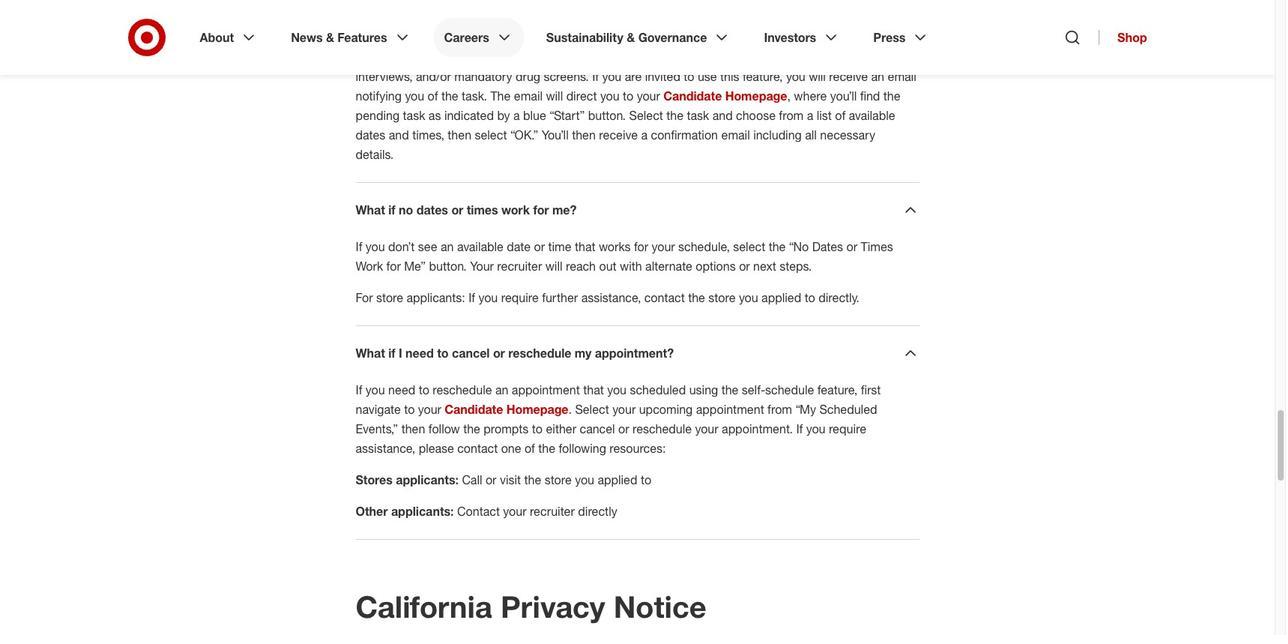 Task type: vqa. For each thing, say whether or not it's contained in the screenshot.
assistance, within What if no dates or times work for me? region
yes



Task type: describe. For each thing, give the bounding box(es) containing it.
choose
[[736, 108, 776, 123]]

direct
[[567, 88, 597, 103]]

an inside some positions or recruiters may leverage a tool to assist in scheduling phone screens, in-person interviews, and/or mandatory drug screens. if you are invited to use this feature, you will receive an email notifying you of the task. the email will direct you to your
[[872, 69, 885, 84]]

feature, inside if you need to reschedule an appointment that you scheduled using the self-schedule feature, first navigate to your
[[818, 382, 858, 397]]

how
[[356, 13, 381, 28]]

you'll
[[831, 88, 857, 103]]

use inside dropdown button
[[410, 13, 430, 28]]

1 horizontal spatial then
[[448, 127, 472, 142]]

email inside , where you'll find the pending task as indicated by a blue "start" button. select the task and choose from a list of available dates and times, then select "ok." you'll then receive a confirmation email including all necessary details.
[[722, 127, 750, 142]]

a left list
[[807, 108, 814, 123]]

privacy
[[501, 589, 606, 625]]

visit
[[500, 472, 521, 487]]

assistance, inside . select your upcoming appointment from "my scheduled events," then follow the prompts to either cancel or reschedule your appointment. if you require assistance, please contact one of the following resources:
[[356, 441, 416, 456]]

news & features
[[291, 30, 387, 45]]

your inside if you don't see an available date or time that works for your schedule, select the "no dates or times work for me" button. your recruiter will reach out with alternate options or next steps.
[[652, 239, 675, 254]]

tool
[[596, 49, 616, 64]]

assistance, inside what if no dates or times work for me? region
[[582, 290, 641, 305]]

no
[[399, 202, 413, 217]]

2 horizontal spatial then
[[572, 127, 596, 142]]

some
[[356, 49, 387, 64]]

a right by
[[514, 108, 520, 123]]

that inside if you need to reschedule an appointment that you scheduled using the self-schedule feature, first navigate to your
[[584, 382, 604, 397]]

you down tool
[[603, 69, 622, 84]]

sustainability
[[547, 30, 624, 45]]

out
[[599, 259, 617, 274]]

my
[[575, 346, 592, 361]]

if you don't see an available date or time that works for your schedule, select the "no dates or times work for me" button. your recruiter will reach out with alternate options or next steps.
[[356, 239, 894, 274]]

recruiter inside what if i need to cancel or reschedule my appointment? region
[[530, 504, 575, 519]]

applied inside what if i need to cancel or reschedule my appointment? region
[[598, 472, 638, 487]]

invited
[[645, 69, 681, 84]]

or inside dropdown button
[[493, 346, 505, 361]]

navigate
[[356, 402, 401, 417]]

reschedule inside . select your upcoming appointment from "my scheduled events," then follow the prompts to either cancel or reschedule your appointment. if you require assistance, please contact one of the following resources:
[[633, 421, 692, 436]]

will inside if you don't see an available date or time that works for your schedule, select the "no dates or times work for me" button. your recruiter will reach out with alternate options or next steps.
[[546, 259, 563, 274]]

a left confirmation
[[642, 127, 648, 142]]

available inside if you don't see an available date or time that works for your schedule, select the "no dates or times work for me" button. your recruiter will reach out with alternate options or next steps.
[[457, 239, 504, 254]]

do
[[385, 13, 399, 28]]

interviews,
[[356, 69, 413, 84]]

2 horizontal spatial email
[[888, 69, 917, 84]]

dates
[[813, 239, 844, 254]]

california
[[356, 589, 493, 625]]

2 horizontal spatial store
[[709, 290, 736, 305]]

feature?
[[546, 13, 593, 28]]

need inside dropdown button
[[406, 346, 434, 361]]

work
[[502, 202, 530, 217]]

recruiter inside if you don't see an available date or time that works for your schedule, select the "no dates or times work for me" button. your recruiter will reach out with alternate options or next steps.
[[497, 259, 542, 274]]

stores
[[356, 472, 393, 487]]

if inside if you need to reschedule an appointment that you scheduled using the self-schedule feature, first navigate to your
[[356, 382, 362, 397]]

need inside if you need to reschedule an appointment that you scheduled using the self-schedule feature, first navigate to your
[[388, 382, 416, 397]]

task.
[[462, 88, 487, 103]]

you down "and/or"
[[405, 88, 425, 103]]

investors link
[[754, 18, 851, 57]]

times
[[861, 239, 894, 254]]

that inside if you don't see an available date or time that works for your schedule, select the "no dates or times work for me" button. your recruiter will reach out with alternate options or next steps.
[[575, 239, 596, 254]]

1 horizontal spatial and
[[713, 108, 733, 123]]

date
[[507, 239, 531, 254]]

scheduling inside dropdown button
[[480, 13, 543, 28]]

assist
[[633, 49, 664, 64]]

if inside some positions or recruiters may leverage a tool to assist in scheduling phone screens, in-person interviews, and/or mandatory drug screens. if you are invited to use this feature, you will receive an email notifying you of the task. the email will direct you to your
[[593, 69, 599, 84]]

, where you'll find the pending task as indicated by a blue "start" button. select the task and choose from a list of available dates and times, then select "ok." you'll then receive a confirmation email including all necessary details.
[[356, 88, 901, 162]]

1 vertical spatial and
[[389, 127, 409, 142]]

you'll
[[542, 127, 569, 142]]

for inside dropdown button
[[533, 202, 549, 217]]

of inside , where you'll find the pending task as indicated by a blue "start" button. select the task and choose from a list of available dates and times, then select "ok." you'll then receive a confirmation email including all necessary details.
[[836, 108, 846, 123]]

in-
[[828, 49, 842, 64]]

one
[[501, 441, 522, 456]]

see
[[418, 239, 438, 254]]

0 horizontal spatial email
[[514, 88, 543, 103]]

i for if
[[399, 346, 402, 361]]

you inside . select your upcoming appointment from "my scheduled events," then follow the prompts to either cancel or reschedule your appointment. if you require assistance, please contact one of the following resources:
[[807, 421, 826, 436]]

other applicants: contact your recruiter directly
[[356, 504, 618, 519]]

"start"
[[550, 108, 585, 123]]

or inside dropdown button
[[452, 202, 464, 217]]

2 task from the left
[[687, 108, 710, 123]]

for store applicants: if you require further assistance, contact the store you applied to directly.
[[356, 290, 863, 305]]

some positions or recruiters may leverage a tool to assist in scheduling phone screens, in-person interviews, and/or mandatory drug screens. if you are invited to use this feature, you will receive an email notifying you of the task. the email will direct you to your
[[356, 49, 917, 103]]

.
[[569, 402, 572, 417]]

appointment.
[[722, 421, 793, 436]]

you up navigate
[[366, 382, 385, 397]]

self- inside dropdown button
[[455, 13, 480, 28]]

& for news
[[326, 30, 334, 45]]

"ok."
[[511, 127, 539, 142]]

candidate homepage link for either
[[445, 402, 569, 417]]

. select your upcoming appointment from "my scheduled events," then follow the prompts to either cancel or reschedule your appointment. if you require assistance, please contact one of the following resources:
[[356, 402, 878, 456]]

for
[[356, 290, 373, 305]]

reschedule inside if you need to reschedule an appointment that you scheduled using the self-schedule feature, first navigate to your
[[433, 382, 492, 397]]

from inside , where you'll find the pending task as indicated by a blue "start" button. select the task and choose from a list of available dates and times, then select "ok." you'll then receive a confirmation email including all necessary details.
[[779, 108, 804, 123]]

your inside if you need to reschedule an appointment that you scheduled using the self-schedule feature, first navigate to your
[[418, 402, 442, 417]]

where
[[794, 88, 827, 103]]

you down screens,
[[787, 69, 806, 84]]

upcoming
[[639, 402, 693, 417]]

the right find
[[884, 88, 901, 103]]

press link
[[863, 18, 941, 57]]

blue
[[523, 108, 547, 123]]

store inside what if i need to cancel or reschedule my appointment? region
[[545, 472, 572, 487]]

alternate
[[646, 259, 693, 274]]

news
[[291, 30, 323, 45]]

applicants: for stores applicants:
[[396, 472, 459, 487]]

confirmation
[[651, 127, 718, 142]]

select inside , where you'll find the pending task as indicated by a blue "start" button. select the task and choose from a list of available dates and times, then select "ok." you'll then receive a confirmation email including all necessary details.
[[630, 108, 663, 123]]

what if no dates or times work for me? button
[[356, 201, 920, 219]]

phone
[[742, 49, 776, 64]]

pending
[[356, 108, 400, 123]]

1 task from the left
[[403, 108, 426, 123]]

first
[[861, 382, 881, 397]]

news & features link
[[281, 18, 422, 57]]

your down scheduled
[[613, 402, 636, 417]]

contact
[[457, 504, 500, 519]]

appointment?
[[595, 346, 674, 361]]

leverage
[[537, 49, 583, 64]]

to inside what if no dates or times work for me? region
[[805, 290, 816, 305]]

from inside . select your upcoming appointment from "my scheduled events," then follow the prompts to either cancel or reschedule your appointment. if you require assistance, please contact one of the following resources:
[[768, 402, 793, 417]]

resources:
[[610, 441, 666, 456]]

all
[[806, 127, 817, 142]]

times,
[[413, 127, 445, 142]]

contact inside what if no dates or times work for me? region
[[645, 290, 685, 305]]

me"
[[404, 259, 426, 274]]

may
[[511, 49, 534, 64]]

as
[[429, 108, 441, 123]]

options
[[696, 259, 736, 274]]

of inside . select your upcoming appointment from "my scheduled events," then follow the prompts to either cancel or reschedule your appointment. if you require assistance, please contact one of the following resources:
[[525, 441, 535, 456]]

you down your
[[479, 290, 498, 305]]

require inside what if no dates or times work for me? region
[[501, 290, 539, 305]]

dates inside dropdown button
[[417, 202, 448, 217]]

work
[[356, 259, 383, 274]]

necessary
[[821, 127, 876, 142]]

you inside if you don't see an available date or time that works for your schedule, select the "no dates or times work for me" button. your recruiter will reach out with alternate options or next steps.
[[366, 239, 385, 254]]

directly
[[578, 504, 618, 519]]

what for what if i need to cancel or reschedule my appointment?
[[356, 346, 385, 361]]

time
[[549, 239, 572, 254]]

careers link
[[434, 18, 524, 57]]

the up confirmation
[[667, 108, 684, 123]]

other
[[356, 504, 388, 519]]

dates inside , where you'll find the pending task as indicated by a blue "start" button. select the task and choose from a list of available dates and times, then select "ok." you'll then receive a confirmation email including all necessary details.
[[356, 127, 386, 142]]

select inside , where you'll find the pending task as indicated by a blue "start" button. select the task and choose from a list of available dates and times, then select "ok." you'll then receive a confirmation email including all necessary details.
[[475, 127, 507, 142]]

scheduling inside some positions or recruiters may leverage a tool to assist in scheduling phone screens, in-person interviews, and/or mandatory drug screens. if you are invited to use this feature, you will receive an email notifying you of the task. the email will direct you to your
[[680, 49, 739, 64]]

drug
[[516, 69, 541, 84]]

require inside . select your upcoming appointment from "my scheduled events," then follow the prompts to either cancel or reschedule your appointment. if you require assistance, please contact one of the following resources:
[[829, 421, 867, 436]]

don't
[[388, 239, 415, 254]]

and/or
[[416, 69, 451, 84]]

0 horizontal spatial store
[[376, 290, 403, 305]]

times
[[467, 202, 498, 217]]

recruiters
[[457, 49, 508, 64]]

feature, inside some positions or recruiters may leverage a tool to assist in scheduling phone screens, in-person interviews, and/or mandatory drug screens. if you are invited to use this feature, you will receive an email notifying you of the task. the email will direct you to your
[[743, 69, 783, 84]]

features
[[338, 30, 387, 45]]

2 horizontal spatial for
[[634, 239, 649, 254]]

careers
[[444, 30, 490, 45]]



Task type: locate. For each thing, give the bounding box(es) containing it.
scheduled
[[630, 382, 686, 397]]

and left the "choose"
[[713, 108, 733, 123]]

2 if from the top
[[389, 346, 396, 361]]

1 vertical spatial assistance,
[[356, 441, 416, 456]]

1 horizontal spatial select
[[630, 108, 663, 123]]

follow
[[429, 421, 460, 436]]

an inside if you need to reschedule an appointment that you scheduled using the self-schedule feature, first navigate to your
[[496, 382, 509, 397]]

if up navigate
[[389, 346, 396, 361]]

1 horizontal spatial candidate homepage
[[664, 88, 788, 103]]

to
[[619, 49, 630, 64], [684, 69, 695, 84], [623, 88, 634, 103], [805, 290, 816, 305], [437, 346, 449, 361], [419, 382, 430, 397], [404, 402, 415, 417], [532, 421, 543, 436], [641, 472, 652, 487]]

you right the direct
[[601, 88, 620, 103]]

that up reach at the top of page
[[575, 239, 596, 254]]

1 vertical spatial candidate
[[445, 402, 503, 417]]

1 vertical spatial use
[[698, 69, 717, 84]]

applicants: right other
[[391, 504, 454, 519]]

you up work
[[366, 239, 385, 254]]

how do i use the self-scheduling feature?
[[356, 13, 593, 28]]

for up with
[[634, 239, 649, 254]]

appointment up .
[[512, 382, 580, 397]]

0 horizontal spatial select
[[475, 127, 507, 142]]

available up your
[[457, 239, 504, 254]]

you down the following
[[575, 472, 595, 487]]

what inside dropdown button
[[356, 346, 385, 361]]

0 vertical spatial use
[[410, 13, 430, 28]]

0 vertical spatial contact
[[645, 290, 685, 305]]

your down the "using"
[[696, 421, 719, 436]]

the up careers
[[433, 13, 452, 28]]

then inside . select your upcoming appointment from "my scheduled events," then follow the prompts to either cancel or reschedule your appointment. if you require assistance, please contact one of the following resources:
[[402, 421, 426, 436]]

if inside if you don't see an available date or time that works for your schedule, select the "no dates or times work for me" button. your recruiter will reach out with alternate options or next steps.
[[356, 239, 362, 254]]

i up navigate
[[399, 346, 402, 361]]

button. down see
[[429, 259, 467, 274]]

0 vertical spatial if
[[389, 202, 396, 217]]

0 vertical spatial will
[[809, 69, 826, 84]]

0 vertical spatial from
[[779, 108, 804, 123]]

your
[[637, 88, 660, 103], [652, 239, 675, 254], [418, 402, 442, 417], [613, 402, 636, 417], [696, 421, 719, 436], [503, 504, 527, 519]]

events,"
[[356, 421, 398, 436]]

contact down alternate
[[645, 290, 685, 305]]

receive
[[830, 69, 868, 84], [599, 127, 638, 142]]

homepage for ,
[[726, 88, 788, 103]]

1 vertical spatial appointment
[[696, 402, 765, 417]]

select inside if you don't see an available date or time that works for your schedule, select the "no dates or times work for me" button. your recruiter will reach out with alternate options or next steps.
[[734, 239, 766, 254]]

from down ,
[[779, 108, 804, 123]]

candidate homepage up prompts
[[445, 402, 569, 417]]

for
[[533, 202, 549, 217], [634, 239, 649, 254], [387, 259, 401, 274]]

receive down are at left
[[599, 127, 638, 142]]

receive up "you'll"
[[830, 69, 868, 84]]

available inside , where you'll find the pending task as indicated by a blue "start" button. select the task and choose from a list of available dates and times, then select "ok." you'll then receive a confirmation email including all necessary details.
[[849, 108, 896, 123]]

following
[[559, 441, 607, 456]]

1 horizontal spatial reschedule
[[509, 346, 572, 361]]

a
[[586, 49, 592, 64], [514, 108, 520, 123], [807, 108, 814, 123], [642, 127, 648, 142]]

that down my
[[584, 382, 604, 397]]

indicated
[[445, 108, 494, 123]]

if inside dropdown button
[[389, 202, 396, 217]]

candidate for either
[[445, 402, 503, 417]]

next
[[754, 259, 777, 274]]

select down some positions or recruiters may leverage a tool to assist in scheduling phone screens, in-person interviews, and/or mandatory drug screens. if you are invited to use this feature, you will receive an email notifying you of the task. the email will direct you to your
[[630, 108, 663, 123]]

1 vertical spatial will
[[546, 88, 563, 103]]

i right do
[[403, 13, 406, 28]]

list
[[817, 108, 832, 123]]

button. down the direct
[[589, 108, 626, 123]]

2 vertical spatial reschedule
[[633, 421, 692, 436]]

california privacy notice
[[356, 589, 707, 625]]

1 vertical spatial reschedule
[[433, 382, 492, 397]]

1 horizontal spatial require
[[829, 421, 867, 436]]

the inside some positions or recruiters may leverage a tool to assist in scheduling phone screens, in-person interviews, and/or mandatory drug screens. if you are invited to use this feature, you will receive an email notifying you of the task. the email will direct you to your
[[442, 88, 459, 103]]

reschedule
[[509, 346, 572, 361], [433, 382, 492, 397], [633, 421, 692, 436]]

1 horizontal spatial use
[[698, 69, 717, 84]]

a inside some positions or recruiters may leverage a tool to assist in scheduling phone screens, in-person interviews, and/or mandatory drug screens. if you are invited to use this feature, you will receive an email notifying you of the task. the email will direct you to your
[[586, 49, 592, 64]]

store down the following
[[545, 472, 572, 487]]

2 vertical spatial email
[[722, 127, 750, 142]]

button. inside , where you'll find the pending task as indicated by a blue "start" button. select the task and choose from a list of available dates and times, then select "ok." you'll then receive a confirmation email including all necessary details.
[[589, 108, 626, 123]]

recruiter left "directly"
[[530, 504, 575, 519]]

applicants:
[[407, 290, 465, 305], [396, 472, 459, 487], [391, 504, 454, 519]]

either
[[546, 421, 577, 436]]

2 vertical spatial will
[[546, 259, 563, 274]]

about link
[[189, 18, 269, 57]]

details.
[[356, 147, 394, 162]]

feature, up scheduled
[[818, 382, 858, 397]]

1 vertical spatial cancel
[[580, 421, 615, 436]]

and down pending
[[389, 127, 409, 142]]

investors
[[764, 30, 817, 45]]

for left me?
[[533, 202, 549, 217]]

further
[[542, 290, 578, 305]]

0 horizontal spatial self-
[[455, 13, 480, 28]]

or
[[443, 49, 454, 64], [452, 202, 464, 217], [534, 239, 545, 254], [847, 239, 858, 254], [739, 259, 750, 274], [493, 346, 505, 361], [619, 421, 630, 436], [486, 472, 497, 487]]

0 horizontal spatial candidate
[[445, 402, 503, 417]]

the right visit
[[525, 472, 542, 487]]

that
[[575, 239, 596, 254], [584, 382, 604, 397]]

i inside dropdown button
[[399, 346, 402, 361]]

you up . select your upcoming appointment from "my scheduled events," then follow the prompts to either cancel or reschedule your appointment. if you require assistance, please contact one of the following resources:
[[608, 382, 627, 397]]

an down what if i need to cancel or reschedule my appointment?
[[496, 382, 509, 397]]

of right list
[[836, 108, 846, 123]]

applicants: down me"
[[407, 290, 465, 305]]

schedule
[[766, 382, 815, 397]]

what if no dates or times work for me?
[[356, 202, 577, 217]]

if down your
[[469, 290, 475, 305]]

0 horizontal spatial button.
[[429, 259, 467, 274]]

will down screens.
[[546, 88, 563, 103]]

1 vertical spatial dates
[[417, 202, 448, 217]]

available
[[849, 108, 896, 123], [457, 239, 504, 254]]

if for i
[[389, 346, 396, 361]]

candidate homepage link
[[664, 88, 788, 103], [445, 402, 569, 417]]

0 horizontal spatial cancel
[[452, 346, 490, 361]]

1 vertical spatial i
[[399, 346, 402, 361]]

0 vertical spatial email
[[888, 69, 917, 84]]

screens,
[[779, 49, 824, 64]]

to inside . select your upcoming appointment from "my scheduled events," then follow the prompts to either cancel or reschedule your appointment. if you require assistance, please contact one of the following resources:
[[532, 421, 543, 436]]

1 horizontal spatial an
[[496, 382, 509, 397]]

what if i need to cancel or reschedule my appointment?
[[356, 346, 674, 361]]

use right do
[[410, 13, 430, 28]]

if you need to reschedule an appointment that you scheduled using the self-schedule feature, first navigate to your
[[356, 382, 881, 417]]

1 horizontal spatial assistance,
[[582, 290, 641, 305]]

2 what from the top
[[356, 346, 385, 361]]

0 horizontal spatial candidate homepage link
[[445, 402, 569, 417]]

prompts
[[484, 421, 529, 436]]

homepage up either
[[507, 402, 569, 417]]

0 vertical spatial select
[[630, 108, 663, 123]]

use inside some positions or recruiters may leverage a tool to assist in scheduling phone screens, in-person interviews, and/or mandatory drug screens. if you are invited to use this feature, you will receive an email notifying you of the task. the email will direct you to your
[[698, 69, 717, 84]]

or inside some positions or recruiters may leverage a tool to assist in scheduling phone screens, in-person interviews, and/or mandatory drug screens. if you are invited to use this feature, you will receive an email notifying you of the task. the email will direct you to your
[[443, 49, 454, 64]]

1 vertical spatial feature,
[[818, 382, 858, 397]]

2 horizontal spatial reschedule
[[633, 421, 692, 436]]

2 vertical spatial an
[[496, 382, 509, 397]]

call
[[462, 472, 483, 487]]

0 vertical spatial available
[[849, 108, 896, 123]]

applied down "steps."
[[762, 290, 802, 305]]

0 vertical spatial an
[[872, 69, 885, 84]]

1 horizontal spatial appointment
[[696, 402, 765, 417]]

0 vertical spatial reschedule
[[509, 346, 572, 361]]

i inside dropdown button
[[403, 13, 406, 28]]

reschedule left my
[[509, 346, 572, 361]]

assistance, down out
[[582, 290, 641, 305]]

1 horizontal spatial candidate
[[664, 88, 722, 103]]

0 horizontal spatial task
[[403, 108, 426, 123]]

positions
[[391, 49, 439, 64]]

1 vertical spatial receive
[[599, 127, 638, 142]]

what left no
[[356, 202, 385, 217]]

0 horizontal spatial scheduling
[[480, 13, 543, 28]]

0 horizontal spatial use
[[410, 13, 430, 28]]

candidate down invited
[[664, 88, 722, 103]]

recruiter
[[497, 259, 542, 274], [530, 504, 575, 519]]

0 vertical spatial homepage
[[726, 88, 788, 103]]

using
[[690, 382, 719, 397]]

the down options
[[689, 290, 706, 305]]

1 what from the top
[[356, 202, 385, 217]]

0 vertical spatial i
[[403, 13, 406, 28]]

person
[[842, 49, 879, 64]]

what if i need to cancel or reschedule my appointment? region
[[356, 362, 920, 521]]

an inside if you don't see an available date or time that works for your schedule, select the "no dates or times work for me" button. your recruiter will reach out with alternate options or next steps.
[[441, 239, 454, 254]]

an right see
[[441, 239, 454, 254]]

applied up "directly"
[[598, 472, 638, 487]]

or inside . select your upcoming appointment from "my scheduled events," then follow the prompts to either cancel or reschedule your appointment. if you require assistance, please contact one of the following resources:
[[619, 421, 630, 436]]

1 horizontal spatial dates
[[417, 202, 448, 217]]

appointment inside if you need to reschedule an appointment that you scheduled using the self-schedule feature, first navigate to your
[[512, 382, 580, 397]]

if up navigate
[[356, 382, 362, 397]]

store
[[376, 290, 403, 305], [709, 290, 736, 305], [545, 472, 572, 487]]

1 vertical spatial button.
[[429, 259, 467, 274]]

reach
[[566, 259, 596, 274]]

1 vertical spatial applied
[[598, 472, 638, 487]]

1 vertical spatial email
[[514, 88, 543, 103]]

will up where
[[809, 69, 826, 84]]

the inside if you don't see an available date or time that works for your schedule, select the "no dates or times work for me" button. your recruiter will reach out with alternate options or next steps.
[[769, 239, 786, 254]]

2 vertical spatial for
[[387, 259, 401, 274]]

appointment inside . select your upcoming appointment from "my scheduled events," then follow the prompts to either cancel or reschedule your appointment. if you require assistance, please contact one of the following resources:
[[696, 402, 765, 417]]

1 vertical spatial available
[[457, 239, 504, 254]]

if up work
[[356, 239, 362, 254]]

dates right no
[[417, 202, 448, 217]]

to inside what if i need to cancel or reschedule my appointment? dropdown button
[[437, 346, 449, 361]]

1 horizontal spatial email
[[722, 127, 750, 142]]

if inside dropdown button
[[389, 346, 396, 361]]

candidate homepage link down 'this'
[[664, 88, 788, 103]]

the inside dropdown button
[[433, 13, 452, 28]]

stores applicants: call or visit the store you applied to
[[356, 472, 652, 487]]

1 vertical spatial an
[[441, 239, 454, 254]]

what if i need to cancel or reschedule my appointment? button
[[356, 344, 920, 362]]

task up confirmation
[[687, 108, 710, 123]]

2 & from the left
[[627, 30, 635, 45]]

you down the next
[[739, 290, 759, 305]]

what if no dates or times work for me? region
[[356, 219, 920, 307]]

0 horizontal spatial dates
[[356, 127, 386, 142]]

cancel inside . select your upcoming appointment from "my scheduled events," then follow the prompts to either cancel or reschedule your appointment. if you require assistance, please contact one of the following resources:
[[580, 421, 615, 436]]

homepage
[[726, 88, 788, 103], [507, 402, 569, 417]]

1 horizontal spatial available
[[849, 108, 896, 123]]

homepage for .
[[507, 402, 569, 417]]

applicants: down the please
[[396, 472, 459, 487]]

1 vertical spatial homepage
[[507, 402, 569, 417]]

notice
[[614, 589, 707, 625]]

in
[[667, 49, 677, 64]]

0 horizontal spatial candidate homepage
[[445, 402, 569, 417]]

0 vertical spatial candidate homepage
[[664, 88, 788, 103]]

will down time
[[546, 259, 563, 274]]

the
[[491, 88, 511, 103]]

your down visit
[[503, 504, 527, 519]]

then
[[448, 127, 472, 142], [572, 127, 596, 142], [402, 421, 426, 436]]

1 horizontal spatial scheduling
[[680, 49, 739, 64]]

contact inside . select your upcoming appointment from "my scheduled events," then follow the prompts to either cancel or reschedule your appointment. if you require assistance, please contact one of the following resources:
[[458, 441, 498, 456]]

0 horizontal spatial assistance,
[[356, 441, 416, 456]]

1 horizontal spatial store
[[545, 472, 572, 487]]

select up the next
[[734, 239, 766, 254]]

0 vertical spatial candidate homepage link
[[664, 88, 788, 103]]

0 vertical spatial dates
[[356, 127, 386, 142]]

1 if from the top
[[389, 202, 396, 217]]

require down scheduled
[[829, 421, 867, 436]]

select inside . select your upcoming appointment from "my scheduled events," then follow the prompts to either cancel or reschedule your appointment. if you require assistance, please contact one of the following resources:
[[575, 402, 609, 417]]

applicants: for other applicants:
[[391, 504, 454, 519]]

directly.
[[819, 290, 860, 305]]

1 horizontal spatial applied
[[762, 290, 802, 305]]

2 horizontal spatial of
[[836, 108, 846, 123]]

the right the "using"
[[722, 382, 739, 397]]

self-
[[455, 13, 480, 28], [742, 382, 766, 397]]

0 horizontal spatial and
[[389, 127, 409, 142]]

of right one
[[525, 441, 535, 456]]

select right .
[[575, 402, 609, 417]]

0 horizontal spatial for
[[387, 259, 401, 274]]

receive inside , where you'll find the pending task as indicated by a blue "start" button. select the task and choose from a list of available dates and times, then select "ok." you'll then receive a confirmation email including all necessary details.
[[599, 127, 638, 142]]

find
[[861, 88, 881, 103]]

your down invited
[[637, 88, 660, 103]]

self- up appointment.
[[742, 382, 766, 397]]

candidate homepage inside what if i need to cancel or reschedule my appointment? region
[[445, 402, 569, 417]]

store down options
[[709, 290, 736, 305]]

candidate for select
[[664, 88, 722, 103]]

your
[[470, 259, 494, 274]]

2 vertical spatial applicants:
[[391, 504, 454, 519]]

cancel inside dropdown button
[[452, 346, 490, 361]]

1 vertical spatial recruiter
[[530, 504, 575, 519]]

"my
[[796, 402, 817, 417]]

press
[[874, 30, 906, 45]]

0 vertical spatial require
[[501, 290, 539, 305]]

reschedule inside dropdown button
[[509, 346, 572, 361]]

0 horizontal spatial receive
[[599, 127, 638, 142]]

require left further
[[501, 290, 539, 305]]

applicants: inside what if no dates or times work for me? region
[[407, 290, 465, 305]]

feature,
[[743, 69, 783, 84], [818, 382, 858, 397]]

1 vertical spatial what
[[356, 346, 385, 361]]

0 horizontal spatial appointment
[[512, 382, 580, 397]]

i for do
[[403, 13, 406, 28]]

receive inside some positions or recruiters may leverage a tool to assist in scheduling phone screens, in-person interviews, and/or mandatory drug screens. if you are invited to use this feature, you will receive an email notifying you of the task. the email will direct you to your
[[830, 69, 868, 84]]

scheduling
[[480, 13, 543, 28], [680, 49, 739, 64]]

1 horizontal spatial homepage
[[726, 88, 788, 103]]

0 horizontal spatial require
[[501, 290, 539, 305]]

1 vertical spatial applicants:
[[396, 472, 459, 487]]

reschedule down "upcoming"
[[633, 421, 692, 436]]

the down either
[[539, 441, 556, 456]]

1 vertical spatial of
[[836, 108, 846, 123]]

recruiter down the date
[[497, 259, 542, 274]]

1 vertical spatial candidate homepage link
[[445, 402, 569, 417]]

candidate homepage for select
[[664, 88, 788, 103]]

1 horizontal spatial select
[[734, 239, 766, 254]]

then down indicated
[[448, 127, 472, 142]]

if down tool
[[593, 69, 599, 84]]

an up find
[[872, 69, 885, 84]]

if
[[389, 202, 396, 217], [389, 346, 396, 361]]

if inside . select your upcoming appointment from "my scheduled events," then follow the prompts to either cancel or reschedule your appointment. if you require assistance, please contact one of the following resources:
[[797, 421, 803, 436]]

1 horizontal spatial task
[[687, 108, 710, 123]]

0 vertical spatial scheduling
[[480, 13, 543, 28]]

what inside dropdown button
[[356, 202, 385, 217]]

,
[[788, 88, 791, 103]]

1 vertical spatial for
[[634, 239, 649, 254]]

scheduling up 'this'
[[680, 49, 739, 64]]

0 horizontal spatial contact
[[458, 441, 498, 456]]

self- inside if you need to reschedule an appointment that you scheduled using the self-schedule feature, first navigate to your
[[742, 382, 766, 397]]

for down don't
[[387, 259, 401, 274]]

appointment down the "using"
[[696, 402, 765, 417]]

&
[[326, 30, 334, 45], [627, 30, 635, 45]]

assistance,
[[582, 290, 641, 305], [356, 441, 416, 456]]

works
[[599, 239, 631, 254]]

1 vertical spatial require
[[829, 421, 867, 436]]

0 vertical spatial select
[[475, 127, 507, 142]]

feature, down phone
[[743, 69, 783, 84]]

are
[[625, 69, 642, 84]]

1 horizontal spatial contact
[[645, 290, 685, 305]]

use
[[410, 13, 430, 28], [698, 69, 717, 84]]

your inside some positions or recruiters may leverage a tool to assist in scheduling phone screens, in-person interviews, and/or mandatory drug screens. if you are invited to use this feature, you will receive an email notifying you of the task. the email will direct you to your
[[637, 88, 660, 103]]

button.
[[589, 108, 626, 123], [429, 259, 467, 274]]

you
[[603, 69, 622, 84], [787, 69, 806, 84], [405, 88, 425, 103], [601, 88, 620, 103], [366, 239, 385, 254], [479, 290, 498, 305], [739, 290, 759, 305], [366, 382, 385, 397], [608, 382, 627, 397], [807, 421, 826, 436], [575, 472, 595, 487]]

candidate inside what if i need to cancel or reschedule my appointment? region
[[445, 402, 503, 417]]

the left task.
[[442, 88, 459, 103]]

self- up careers
[[455, 13, 480, 28]]

please
[[419, 441, 454, 456]]

of inside some positions or recruiters may leverage a tool to assist in scheduling phone screens, in-person interviews, and/or mandatory drug screens. if you are invited to use this feature, you will receive an email notifying you of the task. the email will direct you to your
[[428, 88, 438, 103]]

1 horizontal spatial feature,
[[818, 382, 858, 397]]

candidate homepage down 'this'
[[664, 88, 788, 103]]

dates up details.
[[356, 127, 386, 142]]

2 vertical spatial of
[[525, 441, 535, 456]]

what down for
[[356, 346, 385, 361]]

applied inside what if no dates or times work for me? region
[[762, 290, 802, 305]]

& for sustainability
[[627, 30, 635, 45]]

candidate homepage link inside what if i need to cancel or reschedule my appointment? region
[[445, 402, 569, 417]]

sustainability & governance link
[[536, 18, 742, 57]]

& down the how do i use the self-scheduling feature? dropdown button
[[627, 30, 635, 45]]

1 & from the left
[[326, 30, 334, 45]]

homepage up the "choose"
[[726, 88, 788, 103]]

if down '"my'
[[797, 421, 803, 436]]

of down "and/or"
[[428, 88, 438, 103]]

the left "no
[[769, 239, 786, 254]]

button. inside if you don't see an available date or time that works for your schedule, select the "no dates or times work for me" button. your recruiter will reach out with alternate options or next steps.
[[429, 259, 467, 274]]

0 vertical spatial self-
[[455, 13, 480, 28]]

a left tool
[[586, 49, 592, 64]]

candidate
[[664, 88, 722, 103], [445, 402, 503, 417]]

what for what if no dates or times work for me?
[[356, 202, 385, 217]]

email down 'drug'
[[514, 88, 543, 103]]

0 vertical spatial what
[[356, 202, 385, 217]]

if
[[593, 69, 599, 84], [356, 239, 362, 254], [469, 290, 475, 305], [356, 382, 362, 397], [797, 421, 803, 436]]

homepage inside what if i need to cancel or reschedule my appointment? region
[[507, 402, 569, 417]]

1 vertical spatial candidate homepage
[[445, 402, 569, 417]]

if for no
[[389, 202, 396, 217]]

candidate homepage for either
[[445, 402, 569, 417]]

use left 'this'
[[698, 69, 717, 84]]

the right follow
[[464, 421, 481, 436]]

an
[[872, 69, 885, 84], [441, 239, 454, 254], [496, 382, 509, 397]]

0 horizontal spatial then
[[402, 421, 426, 436]]

candidate homepage link up prompts
[[445, 402, 569, 417]]

contact up call
[[458, 441, 498, 456]]

schedule,
[[679, 239, 730, 254]]

& right news on the left of page
[[326, 30, 334, 45]]

about
[[200, 30, 234, 45]]

candidate homepage link for select
[[664, 88, 788, 103]]

select
[[630, 108, 663, 123], [575, 402, 609, 417]]

governance
[[639, 30, 707, 45]]

0 vertical spatial assistance,
[[582, 290, 641, 305]]

assistance, down the events,"
[[356, 441, 416, 456]]

scheduling up may
[[480, 13, 543, 28]]

0 vertical spatial button.
[[589, 108, 626, 123]]

including
[[754, 127, 802, 142]]

shop link
[[1099, 30, 1148, 45]]

the inside if you need to reschedule an appointment that you scheduled using the self-schedule feature, first navigate to your
[[722, 382, 739, 397]]

0 horizontal spatial feature,
[[743, 69, 783, 84]]

by
[[497, 108, 510, 123]]

0 vertical spatial feature,
[[743, 69, 783, 84]]

scheduled
[[820, 402, 878, 417]]



